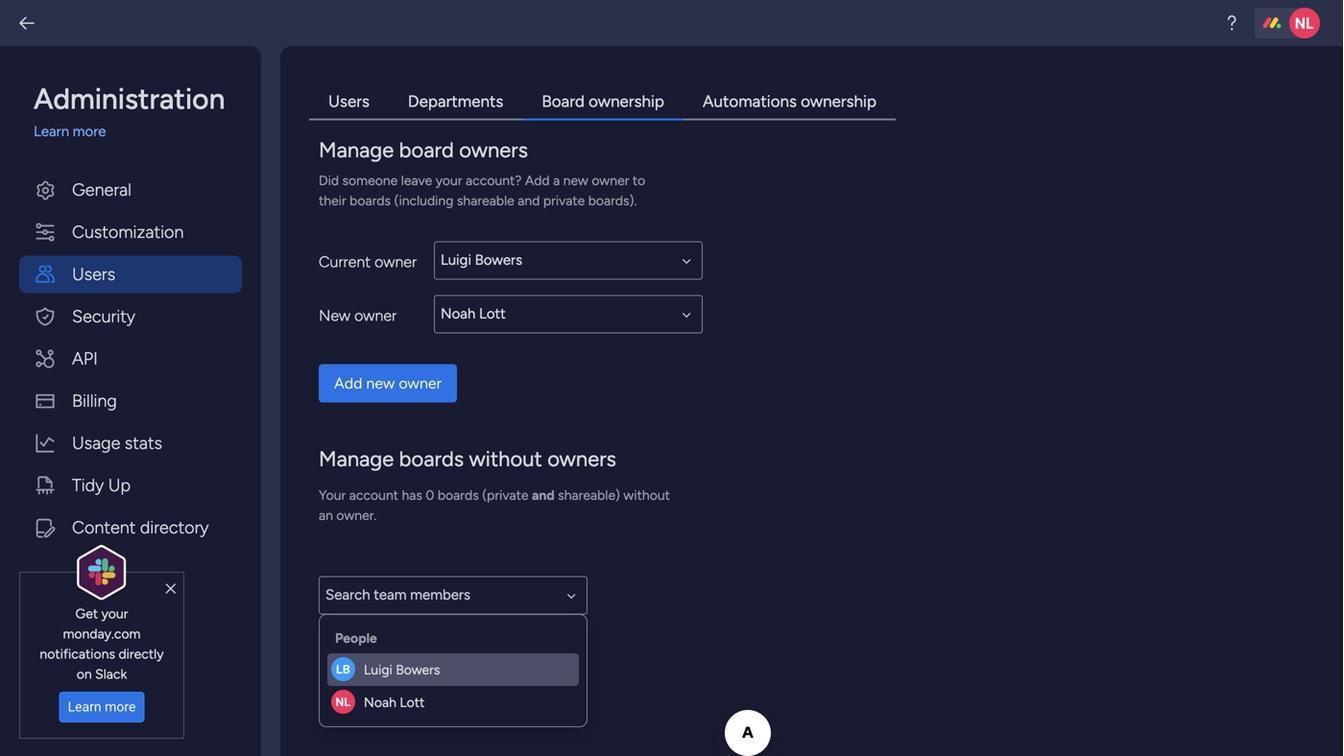 Task type: describe. For each thing, give the bounding box(es) containing it.
automations ownership link
[[684, 84, 896, 120]]

board
[[542, 92, 585, 111]]

to
[[633, 172, 645, 189]]

luigi
[[364, 662, 392, 678]]

learn inside button
[[68, 700, 101, 715]]

tidy up
[[72, 475, 131, 496]]

new inside manage board owners did someone leave your account? add a new owner to their boards (including shareable and private boards).
[[563, 172, 588, 189]]

api button
[[19, 340, 242, 378]]

a
[[553, 172, 560, 189]]

ownership for board ownership
[[589, 92, 664, 111]]

people
[[335, 630, 377, 647]]

api
[[72, 349, 98, 369]]

noah lott link
[[327, 686, 579, 719]]

account
[[349, 487, 398, 504]]

0
[[426, 487, 434, 504]]

tidy up button
[[19, 467, 242, 505]]

manage for manage board owners did someone leave your account? add a new owner to their boards (including shareable and private boards).
[[319, 137, 394, 163]]

users link
[[309, 84, 389, 120]]

on
[[77, 666, 92, 682]]

an
[[319, 507, 333, 524]]

private
[[543, 193, 585, 209]]

learn inside 'administration learn more'
[[34, 123, 69, 140]]

help image
[[1222, 13, 1241, 33]]

departments
[[408, 92, 503, 111]]

learn more button
[[59, 692, 144, 723]]

(including
[[394, 193, 454, 209]]

owner right "new"
[[354, 307, 397, 325]]

departments link
[[389, 84, 523, 120]]

back to workspace image
[[17, 13, 36, 33]]

board ownership link
[[523, 84, 684, 120]]

content
[[72, 517, 136, 538]]

lott
[[400, 695, 425, 711]]

board ownership
[[542, 92, 664, 111]]

learn more
[[68, 700, 136, 715]]

(private
[[482, 487, 529, 504]]

more inside 'administration learn more'
[[73, 123, 106, 140]]

without inside the 'shareable) without an owner.'
[[624, 487, 670, 504]]

shareable
[[457, 193, 514, 209]]

users button
[[19, 256, 242, 293]]

shareable) without an owner.
[[319, 487, 670, 524]]

noah
[[364, 695, 396, 711]]

bowers
[[396, 662, 440, 678]]

general button
[[19, 171, 242, 209]]

leave
[[401, 172, 432, 189]]

and inside manage board owners did someone leave your account? add a new owner to their boards (including shareable and private boards).
[[518, 193, 540, 209]]

customization
[[72, 222, 184, 242]]

owner inside manage board owners did someone leave your account? add a new owner to their boards (including shareable and private boards).
[[592, 172, 629, 189]]

notifications
[[40, 646, 115, 662]]

billing
[[72, 391, 117, 411]]

luigi bowers
[[364, 662, 440, 678]]

manage board owners did someone leave your account? add a new owner to their boards (including shareable and private boards).
[[319, 137, 645, 209]]

boards inside manage board owners did someone leave your account? add a new owner to their boards (including shareable and private boards).
[[350, 193, 391, 209]]

content directory button
[[19, 509, 242, 547]]

get
[[75, 606, 98, 622]]

add inside button
[[334, 374, 362, 393]]

0 vertical spatial search team members text field
[[434, 295, 703, 334]]

directory
[[140, 517, 209, 538]]

dapulse x slim image
[[166, 581, 176, 598]]

new owner
[[319, 307, 397, 325]]

manage boards without owners
[[319, 446, 616, 472]]

up
[[108, 475, 131, 496]]

manage for manage boards without owners
[[319, 446, 394, 472]]



Task type: locate. For each thing, give the bounding box(es) containing it.
0 vertical spatial manage
[[319, 137, 394, 163]]

2 vertical spatial boards
[[438, 487, 479, 504]]

0 horizontal spatial new
[[366, 374, 395, 393]]

add inside manage board owners did someone leave your account? add a new owner to their boards (including shareable and private boards).
[[525, 172, 550, 189]]

search team members text field down search team members text box
[[434, 295, 703, 334]]

2 ownership from the left
[[801, 92, 877, 111]]

2 manage from the top
[[319, 446, 394, 472]]

0 horizontal spatial users
[[72, 264, 115, 285]]

administration
[[34, 82, 225, 116]]

security button
[[19, 298, 242, 336]]

learn down on
[[68, 700, 101, 715]]

owner.
[[336, 507, 377, 524]]

more
[[73, 123, 106, 140], [105, 700, 136, 715]]

users up did
[[328, 92, 370, 111]]

boards right 0
[[438, 487, 479, 504]]

someone
[[342, 172, 398, 189]]

0 horizontal spatial owners
[[459, 137, 528, 163]]

your account has 0 boards (private and
[[319, 487, 555, 504]]

1 vertical spatial add
[[334, 374, 362, 393]]

boards
[[350, 193, 391, 209], [399, 446, 464, 472], [438, 487, 479, 504]]

Search team members text field
[[434, 295, 703, 334], [319, 577, 588, 615]]

1 horizontal spatial without
[[624, 487, 670, 504]]

noah lott
[[364, 695, 425, 711]]

boards up 0
[[399, 446, 464, 472]]

owners
[[459, 137, 528, 163], [547, 446, 616, 472]]

manage up account
[[319, 446, 394, 472]]

new right a
[[563, 172, 588, 189]]

0 vertical spatial owners
[[459, 137, 528, 163]]

add left a
[[525, 172, 550, 189]]

and left private
[[518, 193, 540, 209]]

1 vertical spatial users
[[72, 264, 115, 285]]

1 vertical spatial boards
[[399, 446, 464, 472]]

1 horizontal spatial users
[[328, 92, 370, 111]]

0 vertical spatial add
[[525, 172, 550, 189]]

0 vertical spatial more
[[73, 123, 106, 140]]

current owner
[[319, 253, 417, 271]]

0 vertical spatial your
[[436, 172, 462, 189]]

their
[[319, 193, 346, 209]]

search team members text field up the luigi bowers link
[[319, 577, 588, 615]]

1 manage from the top
[[319, 137, 394, 163]]

0 vertical spatial and
[[518, 193, 540, 209]]

1 vertical spatial owners
[[547, 446, 616, 472]]

1 horizontal spatial owners
[[547, 446, 616, 472]]

0 vertical spatial without
[[469, 446, 542, 472]]

boards down someone
[[350, 193, 391, 209]]

your inside get your monday.com notifications directly on slack
[[101, 606, 128, 622]]

None text field
[[434, 241, 703, 280], [434, 295, 703, 334], [319, 577, 588, 615], [434, 241, 703, 280], [434, 295, 703, 334], [319, 577, 588, 615]]

manage up someone
[[319, 137, 394, 163]]

add new owner
[[334, 374, 442, 393]]

shareable)
[[558, 487, 620, 504]]

new
[[319, 307, 351, 325]]

directly
[[119, 646, 164, 662]]

manage inside manage board owners did someone leave your account? add a new owner to their boards (including shareable and private boards).
[[319, 137, 394, 163]]

ownership right "board"
[[589, 92, 664, 111]]

content directory
[[72, 517, 209, 538]]

noah lott image
[[1289, 8, 1320, 38]]

learn more link
[[34, 121, 242, 143]]

1 horizontal spatial add
[[525, 172, 550, 189]]

slack
[[95, 666, 127, 682]]

usage stats
[[72, 433, 162, 454]]

your inside manage board owners did someone leave your account? add a new owner to their boards (including shareable and private boards).
[[436, 172, 462, 189]]

manage
[[319, 137, 394, 163], [319, 446, 394, 472]]

and
[[518, 193, 540, 209], [532, 487, 555, 504]]

0 vertical spatial learn
[[34, 123, 69, 140]]

administration learn more
[[34, 82, 225, 140]]

1 vertical spatial new
[[366, 374, 395, 393]]

1 horizontal spatial your
[[436, 172, 462, 189]]

users
[[328, 92, 370, 111], [72, 264, 115, 285]]

users up security
[[72, 264, 115, 285]]

1 vertical spatial manage
[[319, 446, 394, 472]]

1 vertical spatial more
[[105, 700, 136, 715]]

boards).
[[588, 193, 637, 209]]

owner up boards).
[[592, 172, 629, 189]]

usage stats button
[[19, 425, 242, 462]]

did
[[319, 172, 339, 189]]

1 vertical spatial search team members text field
[[319, 577, 588, 615]]

current
[[319, 253, 371, 271]]

0 horizontal spatial ownership
[[589, 92, 664, 111]]

0 horizontal spatial without
[[469, 446, 542, 472]]

get your monday.com notifications directly on slack
[[40, 606, 164, 682]]

1 horizontal spatial ownership
[[801, 92, 877, 111]]

learn down administration
[[34, 123, 69, 140]]

1 vertical spatial and
[[532, 487, 555, 504]]

more inside button
[[105, 700, 136, 715]]

new down new owner
[[366, 374, 395, 393]]

add new owner button
[[319, 364, 457, 403]]

0 vertical spatial boards
[[350, 193, 391, 209]]

tidy
[[72, 475, 104, 496]]

general
[[72, 180, 131, 200]]

account?
[[466, 172, 522, 189]]

users inside users button
[[72, 264, 115, 285]]

new
[[563, 172, 588, 189], [366, 374, 395, 393]]

1 ownership from the left
[[589, 92, 664, 111]]

billing button
[[19, 383, 242, 420]]

your up (including
[[436, 172, 462, 189]]

without up (private
[[469, 446, 542, 472]]

without
[[469, 446, 542, 472], [624, 487, 670, 504]]

users inside users link
[[328, 92, 370, 111]]

more down the slack
[[105, 700, 136, 715]]

owner inside add new owner button
[[399, 374, 442, 393]]

automations ownership
[[703, 92, 877, 111]]

Search team members text field
[[434, 241, 703, 280]]

automations
[[703, 92, 797, 111]]

learn
[[34, 123, 69, 140], [68, 700, 101, 715]]

1 horizontal spatial new
[[563, 172, 588, 189]]

luigi bowers link
[[327, 654, 579, 686]]

owners up shareable)
[[547, 446, 616, 472]]

1 vertical spatial learn
[[68, 700, 101, 715]]

customization button
[[19, 214, 242, 251]]

board
[[399, 137, 454, 163]]

usage
[[72, 433, 120, 454]]

more down administration
[[73, 123, 106, 140]]

ownership right automations
[[801, 92, 877, 111]]

your up monday.com
[[101, 606, 128, 622]]

0 horizontal spatial add
[[334, 374, 362, 393]]

0 horizontal spatial your
[[101, 606, 128, 622]]

stats
[[125, 433, 162, 454]]

and right (private
[[532, 487, 555, 504]]

owners inside manage board owners did someone leave your account? add a new owner to their boards (including shareable and private boards).
[[459, 137, 528, 163]]

owner right current
[[375, 253, 417, 271]]

your
[[319, 487, 346, 504]]

owner up 'manage boards without owners'
[[399, 374, 442, 393]]

security
[[72, 306, 135, 327]]

1 vertical spatial without
[[624, 487, 670, 504]]

add
[[525, 172, 550, 189], [334, 374, 362, 393]]

ownership for automations ownership
[[801, 92, 877, 111]]

add down new owner
[[334, 374, 362, 393]]

0 vertical spatial new
[[563, 172, 588, 189]]

0 vertical spatial users
[[328, 92, 370, 111]]

your
[[436, 172, 462, 189], [101, 606, 128, 622]]

new inside button
[[366, 374, 395, 393]]

without right shareable)
[[624, 487, 670, 504]]

owners up account? at left
[[459, 137, 528, 163]]

monday.com
[[63, 626, 141, 642]]

has
[[402, 487, 422, 504]]

1 vertical spatial your
[[101, 606, 128, 622]]

owner
[[592, 172, 629, 189], [375, 253, 417, 271], [354, 307, 397, 325], [399, 374, 442, 393]]

ownership
[[589, 92, 664, 111], [801, 92, 877, 111]]



Task type: vqa. For each thing, say whether or not it's contained in the screenshot.
THE DEPARTMENTS
yes



